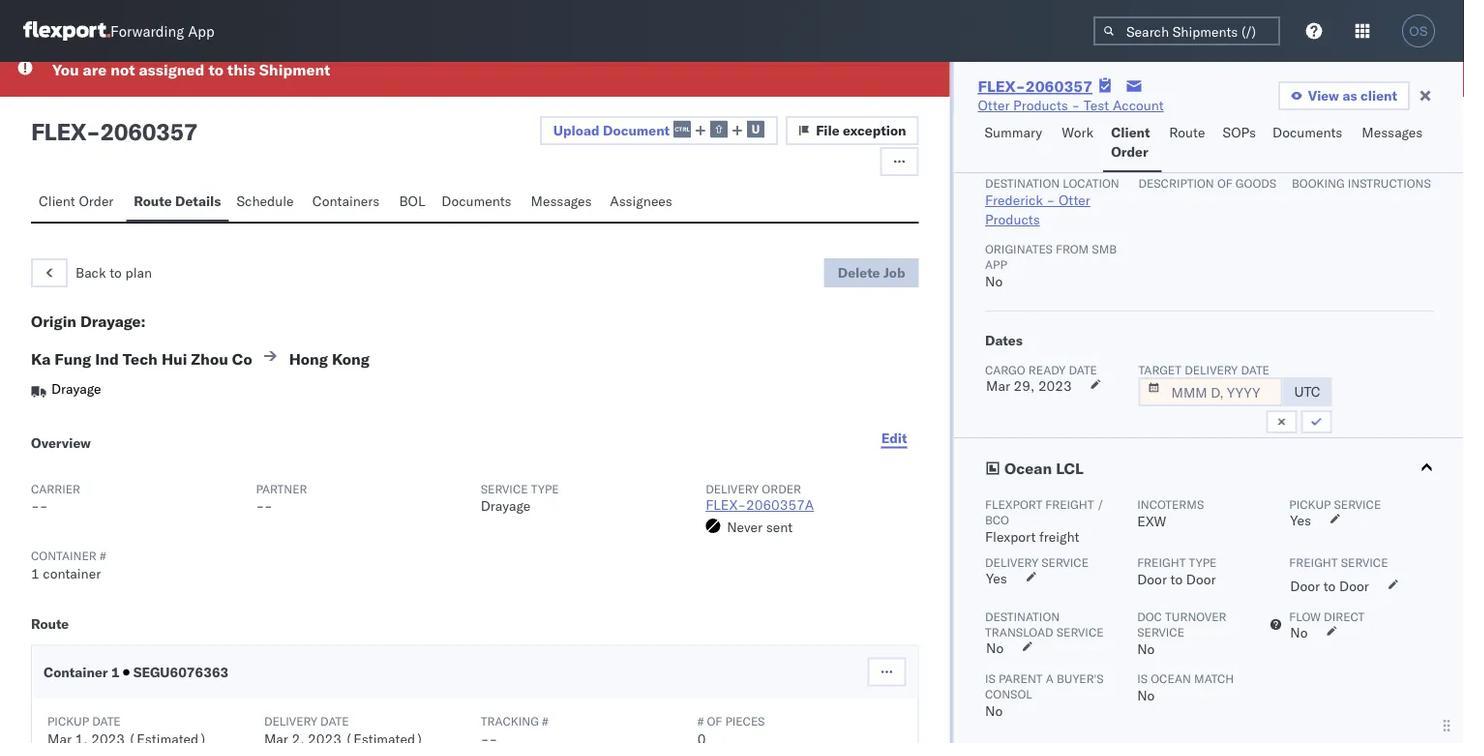 Task type: vqa. For each thing, say whether or not it's contained in the screenshot.
SOPs Documents
yes



Task type: locate. For each thing, give the bounding box(es) containing it.
1 horizontal spatial client
[[1111, 124, 1150, 141]]

0 horizontal spatial drayage
[[51, 380, 101, 397]]

to up the turnover
[[1170, 571, 1183, 588]]

0 vertical spatial 2060357
[[1026, 76, 1093, 96]]

1 vertical spatial client
[[39, 193, 75, 210]]

buyer's
[[1056, 671, 1104, 686]]

documents button for sops
[[1265, 115, 1355, 172]]

freight up delivery service
[[1039, 529, 1079, 545]]

messages
[[1362, 124, 1423, 141], [531, 193, 592, 210]]

type
[[1189, 555, 1217, 570]]

route left the "details" at the left of page
[[134, 193, 172, 210]]

1 horizontal spatial app
[[985, 257, 1007, 272]]

is inside is parent a buyer's consol no
[[985, 671, 995, 686]]

date
[[1069, 363, 1097, 377], [1241, 363, 1269, 377]]

app down originates
[[985, 257, 1007, 272]]

you
[[52, 60, 79, 79]]

container inside the container # 1 container
[[31, 549, 97, 563]]

products inside the destination location frederick - otter products
[[985, 211, 1040, 228]]

0 horizontal spatial client
[[39, 193, 75, 210]]

flexport down bco
[[985, 529, 1036, 545]]

# inside the container # 1 container
[[100, 549, 106, 563]]

1 vertical spatial 1
[[111, 664, 120, 680]]

0 horizontal spatial pickup
[[47, 714, 89, 729]]

freight service
[[1289, 555, 1388, 570]]

1
[[31, 565, 39, 582], [111, 664, 120, 680]]

1 vertical spatial pickup
[[47, 714, 89, 729]]

0 vertical spatial messages
[[1362, 124, 1423, 141]]

service up freight service
[[1334, 497, 1381, 512]]

1 flexport from the top
[[985, 497, 1042, 512]]

1 freight from the left
[[1137, 555, 1186, 570]]

turnover
[[1165, 609, 1226, 624]]

no inside is parent a buyer's consol no
[[985, 703, 1003, 720]]

is right "buyer's"
[[1137, 671, 1148, 686]]

client down 'flex'
[[39, 193, 75, 210]]

/
[[1097, 497, 1104, 512]]

app
[[188, 22, 215, 40], [985, 257, 1007, 272]]

route for route details
[[134, 193, 172, 210]]

ka
[[31, 349, 51, 369]]

yes down pickup service in the right bottom of the page
[[1290, 512, 1311, 529]]

1 vertical spatial delivery
[[985, 555, 1038, 570]]

1 horizontal spatial pickup
[[1289, 497, 1331, 512]]

0 horizontal spatial route
[[31, 615, 69, 632]]

destination up 'transload'
[[985, 609, 1060, 624]]

messages down upload
[[531, 193, 592, 210]]

order down account
[[1111, 143, 1149, 160]]

1 horizontal spatial otter
[[1058, 192, 1090, 209]]

freight
[[1045, 497, 1094, 512], [1039, 529, 1079, 545]]

plan
[[125, 264, 152, 281]]

bol button
[[392, 184, 434, 222]]

client order
[[1111, 124, 1150, 160], [39, 193, 114, 210]]

1 vertical spatial flexport
[[985, 529, 1036, 545]]

target
[[1138, 363, 1181, 377]]

order down flex - 2060357
[[79, 193, 114, 210]]

1 destination from the top
[[985, 176, 1060, 190]]

flex-2060357
[[978, 76, 1093, 96]]

0 horizontal spatial service
[[481, 482, 528, 496]]

sent
[[766, 518, 793, 535]]

0 horizontal spatial documents
[[442, 193, 512, 210]]

1 horizontal spatial messages
[[1362, 124, 1423, 141]]

1 horizontal spatial date
[[1241, 363, 1269, 377]]

0 horizontal spatial order
[[79, 193, 114, 210]]

date for cargo ready date
[[1069, 363, 1097, 377]]

os
[[1410, 24, 1428, 38]]

ocean inside button
[[1004, 459, 1052, 478]]

date
[[92, 714, 121, 729], [320, 714, 349, 729]]

service up "buyer's"
[[1056, 625, 1104, 639]]

assignees
[[610, 193, 673, 210]]

app up the you are not assigned to this shipment
[[188, 22, 215, 40]]

products down the flex-2060357 link
[[1014, 97, 1068, 114]]

0 vertical spatial pickup
[[1289, 497, 1331, 512]]

freight inside freight type door to door
[[1137, 555, 1186, 570]]

0 vertical spatial 1
[[31, 565, 39, 582]]

# up container
[[100, 549, 106, 563]]

1 vertical spatial messages button
[[523, 184, 602, 222]]

1 vertical spatial order
[[79, 193, 114, 210]]

yes
[[1290, 512, 1311, 529], [986, 570, 1007, 587]]

drayage inside service type drayage
[[481, 498, 531, 514]]

route up 'description'
[[1170, 124, 1206, 141]]

1 horizontal spatial route
[[134, 193, 172, 210]]

flexport. image
[[23, 21, 110, 41]]

messages down client
[[1362, 124, 1423, 141]]

delivery date
[[264, 714, 349, 729]]

otter down location
[[1058, 192, 1090, 209]]

1 is from the left
[[985, 671, 995, 686]]

edit button
[[870, 419, 919, 458]]

ocean left lcl on the right of the page
[[1004, 459, 1052, 478]]

flex- for 2060357
[[978, 76, 1026, 96]]

0 vertical spatial yes
[[1290, 512, 1311, 529]]

2060357 up otter products - test account
[[1026, 76, 1093, 96]]

-
[[1072, 97, 1080, 114], [86, 117, 100, 146], [1046, 192, 1055, 209], [31, 498, 39, 514], [39, 498, 48, 514], [256, 498, 264, 514], [264, 498, 273, 514]]

documents right bol button
[[442, 193, 512, 210]]

pickup for pickup service
[[1289, 497, 1331, 512]]

otter
[[978, 97, 1010, 114], [1058, 192, 1090, 209]]

0 vertical spatial documents
[[1273, 124, 1343, 141]]

1 horizontal spatial documents
[[1273, 124, 1343, 141]]

order
[[762, 482, 802, 496]]

upload document
[[554, 122, 670, 139]]

origin
[[31, 312, 77, 331]]

messages button
[[1355, 115, 1434, 172], [523, 184, 602, 222]]

0 vertical spatial service
[[481, 482, 528, 496]]

0 horizontal spatial otter
[[978, 97, 1010, 114]]

0 horizontal spatial yes
[[986, 570, 1007, 587]]

1 horizontal spatial 1
[[111, 664, 120, 680]]

documents button for bol
[[434, 184, 523, 222]]

1 vertical spatial products
[[985, 211, 1040, 228]]

target delivery date
[[1138, 363, 1269, 377]]

incoterms
[[1137, 497, 1204, 512]]

freight for freight service
[[1289, 555, 1338, 570]]

1 horizontal spatial messages button
[[1355, 115, 1434, 172]]

ka fung ind tech hui zhou co
[[31, 349, 252, 369]]

door
[[1137, 571, 1167, 588], [1186, 571, 1216, 588], [1290, 578, 1320, 595], [1339, 578, 1369, 595]]

0 horizontal spatial messages
[[531, 193, 592, 210]]

of for goods
[[1217, 176, 1232, 190]]

client order button
[[1104, 115, 1162, 172], [31, 184, 126, 222]]

ocean left match
[[1151, 671, 1191, 686]]

is inside is ocean match no
[[1137, 671, 1148, 686]]

0 vertical spatial documents button
[[1265, 115, 1355, 172]]

flexport
[[985, 497, 1042, 512], [985, 529, 1036, 545]]

0 horizontal spatial 2060357
[[100, 117, 198, 146]]

door up 'doc'
[[1137, 571, 1167, 588]]

1 horizontal spatial ocean
[[1151, 671, 1191, 686]]

0 horizontal spatial flex-
[[706, 497, 746, 514]]

route details
[[134, 193, 221, 210]]

flex- up the never
[[706, 497, 746, 514]]

you are not assigned to this shipment
[[52, 60, 330, 79]]

pickup up freight service
[[1289, 497, 1331, 512]]

1 date from the left
[[92, 714, 121, 729]]

0 vertical spatial messages button
[[1355, 115, 1434, 172]]

1 horizontal spatial client order button
[[1104, 115, 1162, 172]]

delivery
[[1184, 363, 1238, 377]]

0 vertical spatial drayage
[[51, 380, 101, 397]]

0 vertical spatial container
[[31, 549, 97, 563]]

2 date from the left
[[320, 714, 349, 729]]

1 date from the left
[[1069, 363, 1097, 377]]

1 vertical spatial ocean
[[1151, 671, 1191, 686]]

client down account
[[1111, 124, 1150, 141]]

yes down delivery service
[[986, 570, 1007, 587]]

documents button right bol at top left
[[434, 184, 523, 222]]

# for container # 1 container
[[100, 549, 106, 563]]

summary
[[985, 124, 1043, 141]]

1 horizontal spatial #
[[542, 714, 549, 729]]

messages for sops
[[1362, 124, 1423, 141]]

0 horizontal spatial documents button
[[434, 184, 523, 222]]

1 up "pickup date"
[[111, 664, 120, 680]]

booking instructions
[[1292, 176, 1431, 190]]

ind
[[95, 349, 119, 369]]

container up container
[[31, 549, 97, 563]]

freight up door to door
[[1289, 555, 1338, 570]]

documents
[[1273, 124, 1343, 141], [442, 193, 512, 210]]

flexport up bco
[[985, 497, 1042, 512]]

of
[[1217, 176, 1232, 190], [707, 714, 722, 729]]

2 freight from the left
[[1289, 555, 1338, 570]]

0 horizontal spatial client order button
[[31, 184, 126, 222]]

destination inside the destination transload service
[[985, 609, 1060, 624]]

of left the pieces at bottom
[[707, 714, 722, 729]]

0 vertical spatial flexport
[[985, 497, 1042, 512]]

utc
[[1294, 383, 1320, 400]]

1 horizontal spatial freight
[[1289, 555, 1338, 570]]

1 vertical spatial container
[[44, 664, 108, 680]]

2 destination from the top
[[985, 609, 1060, 624]]

1 vertical spatial app
[[985, 257, 1007, 272]]

service down 'doc'
[[1137, 625, 1184, 639]]

2060357
[[1026, 76, 1093, 96], [100, 117, 198, 146]]

1 vertical spatial documents
[[442, 193, 512, 210]]

0 horizontal spatial is
[[985, 671, 995, 686]]

delivery for --
[[706, 482, 759, 496]]

1 vertical spatial route
[[134, 193, 172, 210]]

messages button up instructions
[[1355, 115, 1434, 172]]

view as client button
[[1278, 81, 1410, 110]]

0 horizontal spatial #
[[100, 549, 106, 563]]

2 flexport from the top
[[985, 529, 1036, 545]]

1 vertical spatial otter
[[1058, 192, 1090, 209]]

documents button
[[1265, 115, 1355, 172], [434, 184, 523, 222]]

freight left "type"
[[1137, 555, 1186, 570]]

upload
[[554, 122, 600, 139]]

1 vertical spatial service
[[1341, 555, 1388, 570]]

container up "pickup date"
[[44, 664, 108, 680]]

destination inside the destination location frederick - otter products
[[985, 176, 1060, 190]]

0 horizontal spatial delivery
[[264, 714, 317, 729]]

0 vertical spatial order
[[1111, 143, 1149, 160]]

0 horizontal spatial freight
[[1137, 555, 1186, 570]]

file exception button
[[786, 116, 919, 145], [786, 116, 919, 145]]

1 vertical spatial flex-
[[706, 497, 746, 514]]

service inside 'doc turnover service'
[[1137, 625, 1184, 639]]

0 vertical spatial of
[[1217, 176, 1232, 190]]

1 horizontal spatial service
[[1341, 555, 1388, 570]]

this
[[227, 60, 255, 79]]

1 vertical spatial documents button
[[434, 184, 523, 222]]

client order button down account
[[1104, 115, 1162, 172]]

1 horizontal spatial documents button
[[1265, 115, 1355, 172]]

direct
[[1324, 609, 1364, 624]]

0 vertical spatial ocean
[[1004, 459, 1052, 478]]

segu6076363
[[130, 664, 229, 680]]

0 horizontal spatial client order
[[39, 193, 114, 210]]

1 vertical spatial of
[[707, 714, 722, 729]]

1 horizontal spatial is
[[1137, 671, 1148, 686]]

0 vertical spatial route
[[1170, 124, 1206, 141]]

1 vertical spatial destination
[[985, 609, 1060, 624]]

no
[[985, 273, 1003, 290], [1290, 624, 1308, 641], [986, 640, 1003, 657], [1137, 641, 1155, 658], [1137, 687, 1155, 704], [985, 703, 1003, 720]]

client order down 'flex'
[[39, 193, 114, 210]]

to left plan
[[110, 264, 122, 281]]

service up door to door
[[1341, 555, 1388, 570]]

1 horizontal spatial 2060357
[[1026, 76, 1093, 96]]

assigned
[[139, 60, 205, 79]]

1 horizontal spatial of
[[1217, 176, 1232, 190]]

0 vertical spatial app
[[188, 22, 215, 40]]

transload
[[985, 625, 1053, 639]]

1 horizontal spatial drayage
[[481, 498, 531, 514]]

route down container
[[31, 615, 69, 632]]

0 horizontal spatial of
[[707, 714, 722, 729]]

1 left container
[[31, 565, 39, 582]]

container
[[31, 549, 97, 563], [44, 664, 108, 680]]

route
[[1170, 124, 1206, 141], [134, 193, 172, 210], [31, 615, 69, 632]]

messages button down upload
[[523, 184, 602, 222]]

destination up frederick in the right top of the page
[[985, 176, 1060, 190]]

drayage
[[51, 380, 101, 397], [481, 498, 531, 514]]

Search Shipments (/) text field
[[1094, 16, 1281, 45]]

doc turnover service
[[1137, 609, 1226, 639]]

freight left /
[[1045, 497, 1094, 512]]

1 vertical spatial drayage
[[481, 498, 531, 514]]

service left type
[[481, 482, 528, 496]]

2 vertical spatial route
[[31, 615, 69, 632]]

to
[[209, 60, 224, 79], [110, 264, 122, 281], [1170, 571, 1183, 588], [1323, 578, 1336, 595]]

pickup for pickup date
[[47, 714, 89, 729]]

account
[[1113, 97, 1164, 114]]

1 horizontal spatial flex-
[[978, 76, 1026, 96]]

client order button up back
[[31, 184, 126, 222]]

service inside the destination transload service
[[1056, 625, 1104, 639]]

# left the pieces at bottom
[[698, 714, 704, 729]]

originates from smb app no
[[985, 242, 1117, 290]]

2060357a
[[746, 497, 814, 514]]

documents button up the booking
[[1265, 115, 1355, 172]]

# right tracking
[[542, 714, 549, 729]]

door down "type"
[[1186, 571, 1216, 588]]

otter products - test account link
[[978, 96, 1164, 115]]

pickup down container 1
[[47, 714, 89, 729]]

2060357 down assigned
[[100, 117, 198, 146]]

2 vertical spatial delivery
[[264, 714, 317, 729]]

forwarding app link
[[23, 21, 215, 41]]

flex- for 2060357a
[[706, 497, 746, 514]]

0 vertical spatial delivery
[[706, 482, 759, 496]]

2 date from the left
[[1241, 363, 1269, 377]]

0 horizontal spatial date
[[92, 714, 121, 729]]

1 horizontal spatial delivery
[[706, 482, 759, 496]]

never sent
[[727, 518, 793, 535]]

client order down account
[[1111, 124, 1150, 160]]

date right delivery
[[1241, 363, 1269, 377]]

0 horizontal spatial date
[[1069, 363, 1097, 377]]

smb
[[1092, 242, 1117, 256]]

- inside the destination location frederick - otter products
[[1046, 192, 1055, 209]]

1 horizontal spatial date
[[320, 714, 349, 729]]

yes for pickup
[[1290, 512, 1311, 529]]

is up consol
[[985, 671, 995, 686]]

flex- up summary
[[978, 76, 1026, 96]]

messages button for bol
[[523, 184, 602, 222]]

frederick
[[985, 192, 1043, 209]]

pickup service
[[1289, 497, 1381, 512]]

service
[[1334, 497, 1381, 512], [1041, 555, 1089, 570], [1056, 625, 1104, 639], [1137, 625, 1184, 639]]

to down freight service
[[1323, 578, 1336, 595]]

2 horizontal spatial delivery
[[985, 555, 1038, 570]]

2 is from the left
[[1137, 671, 1148, 686]]

date up 2023
[[1069, 363, 1097, 377]]

otter up summary
[[978, 97, 1010, 114]]

0 vertical spatial destination
[[985, 176, 1060, 190]]

0 horizontal spatial ocean
[[1004, 459, 1052, 478]]

products down frederick in the right top of the page
[[985, 211, 1040, 228]]

of left goods
[[1217, 176, 1232, 190]]

0 vertical spatial client order button
[[1104, 115, 1162, 172]]

0 vertical spatial flex-
[[978, 76, 1026, 96]]

freight for freight type door to door
[[1137, 555, 1186, 570]]

1 vertical spatial messages
[[531, 193, 592, 210]]

documents down view
[[1273, 124, 1343, 141]]



Task type: describe. For each thing, give the bounding box(es) containing it.
ocean inside is ocean match no
[[1151, 671, 1191, 686]]

origin drayage:
[[31, 312, 146, 331]]

file exception
[[816, 122, 906, 139]]

tech
[[123, 349, 158, 369]]

test
[[1084, 97, 1110, 114]]

1 horizontal spatial order
[[1111, 143, 1149, 160]]

sops
[[1223, 124, 1256, 141]]

frederick - otter products link
[[985, 192, 1090, 228]]

consol
[[985, 687, 1032, 701]]

ready
[[1028, 363, 1065, 377]]

shipment
[[259, 60, 330, 79]]

otter products - test account
[[978, 97, 1164, 114]]

29,
[[1014, 378, 1035, 394]]

assignees button
[[602, 184, 684, 222]]

work button
[[1054, 115, 1104, 172]]

ocean lcl
[[1004, 459, 1083, 478]]

0 horizontal spatial app
[[188, 22, 215, 40]]

mar 29, 2023
[[986, 378, 1072, 394]]

flex-2060357a
[[706, 497, 814, 514]]

pickup date
[[47, 714, 121, 729]]

back
[[76, 264, 106, 281]]

sops button
[[1215, 115, 1265, 172]]

messages for bol
[[531, 193, 592, 210]]

container # 1 container
[[31, 549, 106, 582]]

2 horizontal spatial #
[[698, 714, 704, 729]]

delivery for exw
[[985, 555, 1038, 570]]

yes for delivery
[[986, 570, 1007, 587]]

documents for sops
[[1273, 124, 1343, 141]]

door down freight service
[[1339, 578, 1369, 595]]

overview
[[31, 435, 91, 452]]

route button
[[1162, 115, 1215, 172]]

door to door
[[1290, 578, 1369, 595]]

is for no
[[1137, 671, 1148, 686]]

carrier --
[[31, 482, 80, 514]]

MMM D, YYYY text field
[[1138, 378, 1283, 407]]

hong kong
[[289, 349, 370, 369]]

are
[[83, 60, 107, 79]]

fung
[[55, 349, 91, 369]]

instructions
[[1348, 176, 1431, 190]]

hui
[[162, 349, 187, 369]]

documents for bol
[[442, 193, 512, 210]]

route for route button
[[1170, 124, 1206, 141]]

doc
[[1137, 609, 1162, 624]]

flex-2060357 link
[[978, 76, 1093, 96]]

destination location frederick - otter products
[[985, 176, 1119, 228]]

exw
[[1137, 513, 1166, 530]]

# for tracking #
[[542, 714, 549, 729]]

destination for frederick
[[985, 176, 1060, 190]]

messages button for sops
[[1355, 115, 1434, 172]]

bol
[[399, 193, 425, 210]]

app inside originates from smb app no
[[985, 257, 1007, 272]]

1 vertical spatial client order button
[[31, 184, 126, 222]]

0 vertical spatial freight
[[1045, 497, 1094, 512]]

destination transload service
[[985, 609, 1104, 639]]

no inside is ocean match no
[[1137, 687, 1155, 704]]

0 vertical spatial client order
[[1111, 124, 1150, 160]]

1 vertical spatial 2060357
[[100, 117, 198, 146]]

dates
[[985, 332, 1022, 349]]

is ocean match no
[[1137, 671, 1234, 704]]

to left this
[[209, 60, 224, 79]]

ocean lcl button
[[954, 438, 1465, 497]]

edit
[[882, 429, 907, 446]]

details
[[175, 193, 221, 210]]

delivery order
[[706, 482, 802, 496]]

container for container 1
[[44, 664, 108, 680]]

partner --
[[256, 482, 307, 514]]

flow direct
[[1289, 609, 1364, 624]]

location
[[1063, 176, 1119, 190]]

1 vertical spatial freight
[[1039, 529, 1079, 545]]

# of pieces
[[698, 714, 765, 729]]

pieces
[[725, 714, 765, 729]]

of for pieces
[[707, 714, 722, 729]]

flex
[[31, 117, 86, 146]]

route details button
[[126, 184, 229, 222]]

never
[[727, 518, 763, 535]]

originates
[[985, 242, 1053, 256]]

lcl
[[1056, 459, 1083, 478]]

date for pickup date
[[92, 714, 121, 729]]

service type drayage
[[481, 482, 559, 514]]

goods
[[1235, 176, 1276, 190]]

service down flexport freight / bco flexport freight
[[1041, 555, 1089, 570]]

os button
[[1397, 9, 1441, 53]]

containers button
[[305, 184, 392, 222]]

mar
[[986, 378, 1010, 394]]

service inside service type drayage
[[481, 482, 528, 496]]

tracking
[[481, 714, 539, 729]]

container 1
[[44, 664, 123, 680]]

parent
[[998, 671, 1043, 686]]

container
[[43, 565, 101, 582]]

1 vertical spatial client order
[[39, 193, 114, 210]]

zhou
[[191, 349, 228, 369]]

freight type door to door
[[1137, 555, 1217, 588]]

schedule
[[237, 193, 294, 210]]

to inside freight type door to door
[[1170, 571, 1183, 588]]

from
[[1056, 242, 1089, 256]]

co
[[232, 349, 252, 369]]

file
[[816, 122, 840, 139]]

container for container # 1 container
[[31, 549, 97, 563]]

incoterms exw
[[1137, 497, 1204, 530]]

otter inside the destination location frederick - otter products
[[1058, 192, 1090, 209]]

client
[[1361, 87, 1398, 104]]

forwarding
[[110, 22, 184, 40]]

tracking #
[[481, 714, 549, 729]]

0 vertical spatial client
[[1111, 124, 1150, 141]]

drayage:
[[80, 312, 146, 331]]

date for target delivery date
[[1241, 363, 1269, 377]]

otter inside the otter products - test account link
[[978, 97, 1010, 114]]

destination for service
[[985, 609, 1060, 624]]

no inside originates from smb app no
[[985, 273, 1003, 290]]

door up flow
[[1290, 578, 1320, 595]]

is parent a buyer's consol no
[[985, 671, 1104, 720]]

date for delivery date
[[320, 714, 349, 729]]

1 inside the container # 1 container
[[31, 565, 39, 582]]

match
[[1194, 671, 1234, 686]]

carrier
[[31, 482, 80, 496]]

containers
[[312, 193, 380, 210]]

0 vertical spatial products
[[1014, 97, 1068, 114]]

summary button
[[977, 115, 1054, 172]]

work
[[1062, 124, 1094, 141]]

is for buyer's
[[985, 671, 995, 686]]

description
[[1138, 176, 1214, 190]]



